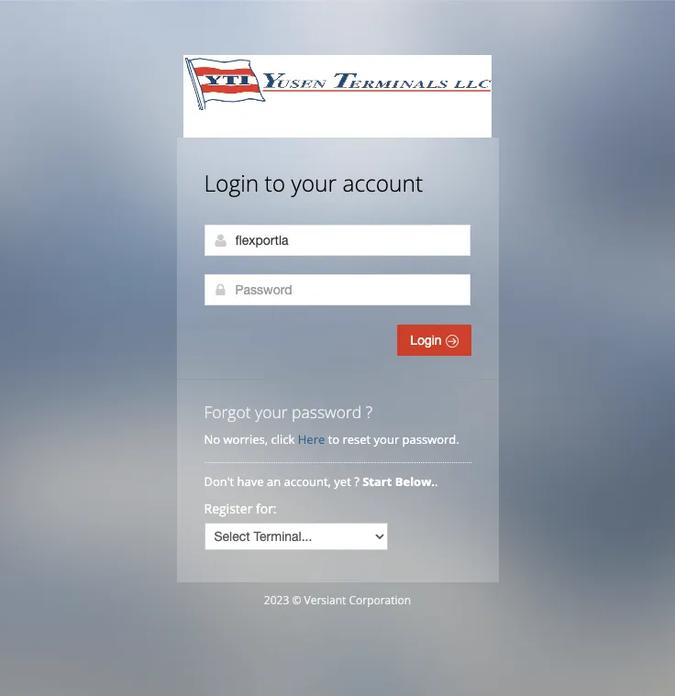 Task type: vqa. For each thing, say whether or not it's contained in the screenshot.
the rightmost Home
no



Task type: describe. For each thing, give the bounding box(es) containing it.
an
[[267, 474, 281, 490]]

password.
[[403, 432, 460, 448]]

register
[[204, 500, 253, 518]]

? inside forgot your password ? no worries, click here to reset your password.
[[366, 401, 373, 423]]

click
[[271, 432, 295, 448]]

0 horizontal spatial to
[[265, 168, 286, 198]]

corporation
[[349, 593, 411, 609]]

2023 © versiant corporation
[[264, 593, 411, 609]]

login for login to your account
[[204, 168, 259, 198]]

account
[[343, 168, 423, 198]]

0 vertical spatial your
[[291, 168, 337, 198]]

login button
[[398, 325, 471, 356]]

don't
[[204, 474, 234, 490]]

worries,
[[224, 432, 268, 448]]

swapright image
[[446, 335, 459, 348]]

below.
[[395, 474, 435, 490]]

have
[[237, 474, 264, 490]]

yet
[[335, 474, 351, 490]]

.
[[435, 474, 438, 490]]



Task type: locate. For each thing, give the bounding box(es) containing it.
? up reset
[[366, 401, 373, 423]]

©
[[292, 593, 301, 609]]

forgot your password ? no worries, click here to reset your password.
[[204, 401, 460, 448]]

1 vertical spatial to
[[328, 432, 340, 448]]

?
[[366, 401, 373, 423], [355, 474, 360, 490]]

0 horizontal spatial ?
[[355, 474, 360, 490]]

forgot
[[204, 401, 251, 423]]

1 vertical spatial ?
[[355, 474, 360, 490]]

? right yet
[[355, 474, 360, 490]]

to right 'here' 'link'
[[328, 432, 340, 448]]

2 vertical spatial your
[[374, 432, 400, 448]]

1 horizontal spatial ?
[[366, 401, 373, 423]]

lock image
[[213, 283, 228, 297]]

0 horizontal spatial your
[[255, 401, 288, 423]]

2 horizontal spatial your
[[374, 432, 400, 448]]

1 horizontal spatial your
[[291, 168, 337, 198]]

login to your account
[[204, 168, 423, 198]]

login
[[204, 168, 259, 198], [411, 333, 446, 348]]

1 vertical spatial login
[[411, 333, 446, 348]]

don't have an account, yet ? start below. .
[[204, 474, 441, 490]]

reset
[[343, 432, 371, 448]]

your
[[291, 168, 337, 198], [255, 401, 288, 423], [374, 432, 400, 448]]

to up username text field
[[265, 168, 286, 198]]

no
[[204, 432, 220, 448]]

account,
[[284, 474, 331, 490]]

0 vertical spatial to
[[265, 168, 286, 198]]

1 vertical spatial your
[[255, 401, 288, 423]]

0 vertical spatial login
[[204, 168, 259, 198]]

0 horizontal spatial login
[[204, 168, 259, 198]]

2023
[[264, 593, 289, 609]]

register for:
[[204, 500, 277, 518]]

login inside login button
[[411, 333, 446, 348]]

your up username text field
[[291, 168, 337, 198]]

here link
[[298, 432, 325, 448]]

start
[[363, 474, 392, 490]]

password
[[292, 401, 362, 423]]

versiant
[[304, 593, 346, 609]]

1 horizontal spatial login
[[411, 333, 446, 348]]

for:
[[256, 500, 277, 518]]

login for login
[[411, 333, 446, 348]]

your up click
[[255, 401, 288, 423]]

to
[[265, 168, 286, 198], [328, 432, 340, 448]]

Password password field
[[204, 275, 471, 306]]

to inside forgot your password ? no worries, click here to reset your password.
[[328, 432, 340, 448]]

Username text field
[[204, 225, 471, 256]]

1 horizontal spatial to
[[328, 432, 340, 448]]

here
[[298, 432, 325, 448]]

user image
[[213, 233, 228, 248]]

your right reset
[[374, 432, 400, 448]]

0 vertical spatial ?
[[366, 401, 373, 423]]



